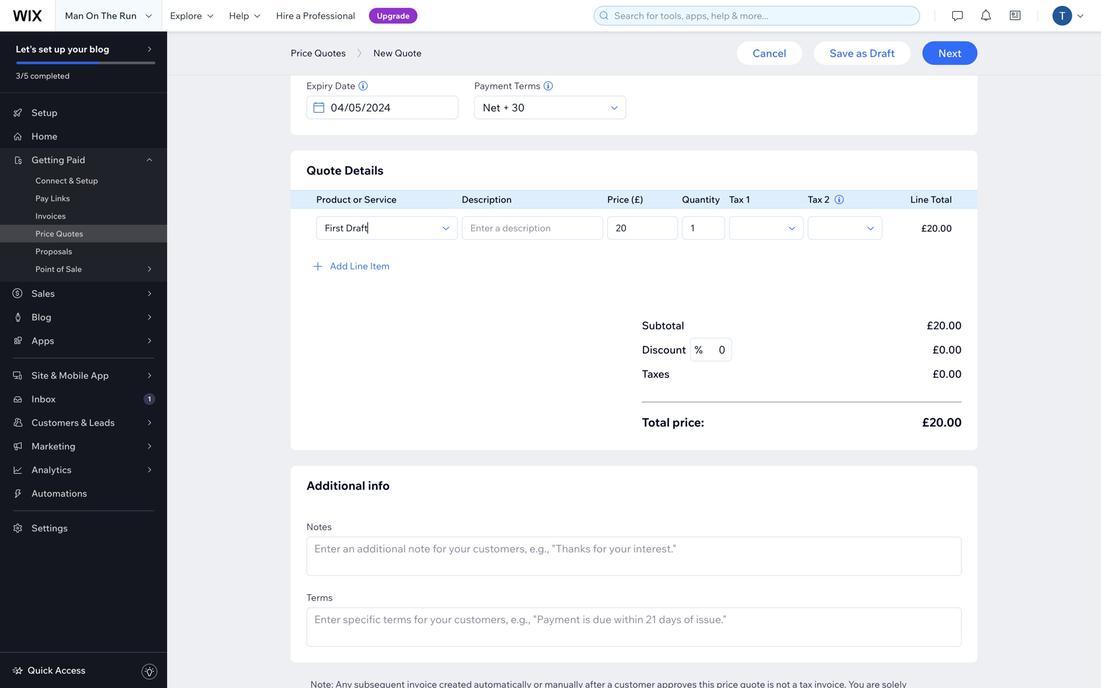 Task type: locate. For each thing, give the bounding box(es) containing it.
0 horizontal spatial &
[[51, 370, 57, 381]]

price
[[291, 47, 312, 59], [608, 194, 629, 205], [35, 229, 54, 239]]

professional
[[303, 10, 355, 21]]

or
[[353, 194, 362, 205]]

apps button
[[0, 329, 167, 353]]

quotes
[[315, 47, 346, 59], [56, 229, 83, 239]]

proposals
[[35, 247, 72, 256]]

0 vertical spatial price quotes
[[291, 47, 346, 59]]

app
[[91, 370, 109, 381]]

Choose a contact field
[[311, 41, 608, 64]]

1 horizontal spatial &
[[69, 176, 74, 186]]

run
[[119, 10, 137, 21]]

2 vertical spatial £20.00
[[922, 415, 962, 430]]

up
[[54, 43, 65, 55]]

0 horizontal spatial 1
[[148, 395, 151, 403]]

taxes
[[642, 368, 670, 381]]

0 horizontal spatial terms
[[307, 592, 333, 604]]

site & mobile app button
[[0, 364, 167, 388]]

upgrade button
[[369, 8, 418, 24]]

1 vertical spatial total
[[642, 415, 670, 430]]

additional info
[[307, 478, 390, 493]]

1 vertical spatial line
[[350, 260, 368, 272]]

connect & setup
[[35, 176, 98, 186]]

product or service
[[316, 194, 397, 205]]

blog
[[31, 311, 51, 323]]

price down invoices
[[35, 229, 54, 239]]

None number field
[[703, 339, 728, 361]]

2 £0.00 from the top
[[933, 368, 962, 381]]

sales button
[[0, 282, 167, 306]]

tax right quantity
[[729, 194, 744, 205]]

quotes up expiry date
[[315, 47, 346, 59]]

0 horizontal spatial line
[[350, 260, 368, 272]]

line
[[911, 194, 929, 205], [350, 260, 368, 272]]

0 vertical spatial 1
[[746, 194, 751, 205]]

setup
[[31, 107, 58, 118], [76, 176, 98, 186]]

tax left 2
[[808, 194, 823, 205]]

0 horizontal spatial tax
[[729, 194, 744, 205]]

quotes inside button
[[315, 47, 346, 59]]

2 horizontal spatial &
[[81, 417, 87, 429]]

man
[[65, 10, 84, 21]]

tax for tax 2
[[808, 194, 823, 205]]

0 vertical spatial total
[[931, 194, 952, 205]]

next button
[[923, 41, 978, 65]]

hire a professional
[[276, 10, 355, 21]]

1 horizontal spatial total
[[931, 194, 952, 205]]

setup up home
[[31, 107, 58, 118]]

tax
[[808, 194, 823, 205], [729, 194, 744, 205]]

completed
[[30, 71, 70, 81]]

price inside button
[[291, 47, 312, 59]]

None field
[[734, 217, 785, 239], [813, 217, 864, 239], [734, 217, 785, 239], [813, 217, 864, 239]]

edit customer
[[369, 22, 439, 35]]

add line item button
[[291, 250, 978, 282]]

add line item
[[330, 260, 390, 272]]

(£)
[[632, 194, 644, 205]]

point
[[35, 264, 55, 274]]

customer up price quotes button at the top of page
[[307, 21, 349, 32]]

1 horizontal spatial customer
[[390, 22, 439, 35]]

price quotes up expiry
[[291, 47, 346, 59]]

quote
[[307, 163, 342, 178]]

terms
[[514, 80, 541, 91], [307, 592, 333, 604]]

total
[[931, 194, 952, 205], [642, 415, 670, 430]]

£20.00 for subtotal
[[927, 319, 962, 332]]

price up expiry
[[291, 47, 312, 59]]

None text field
[[612, 217, 674, 239]]

quotes inside sidebar element
[[56, 229, 83, 239]]

& for site
[[51, 370, 57, 381]]

connect & setup link
[[0, 172, 167, 190]]

1 vertical spatial &
[[51, 370, 57, 381]]

hire a professional link
[[268, 0, 363, 31]]

product
[[316, 194, 351, 205]]

3/5
[[16, 71, 28, 81]]

0 vertical spatial setup
[[31, 107, 58, 118]]

customers
[[31, 417, 79, 429]]

1
[[746, 194, 751, 205], [148, 395, 151, 403]]

price quotes up proposals
[[35, 229, 83, 239]]

1 horizontal spatial quotes
[[315, 47, 346, 59]]

1 horizontal spatial terms
[[514, 80, 541, 91]]

Enter a description field
[[467, 217, 599, 239]]

2 vertical spatial &
[[81, 417, 87, 429]]

price for price quotes link in the top left of the page
[[35, 229, 54, 239]]

service
[[364, 194, 397, 205]]

save
[[830, 47, 854, 60]]

1 vertical spatial £0.00
[[933, 368, 962, 381]]

price quotes
[[291, 47, 346, 59], [35, 229, 83, 239]]

1 horizontal spatial price quotes
[[291, 47, 346, 59]]

price quotes for price quotes link in the top left of the page
[[35, 229, 83, 239]]

1 vertical spatial price
[[608, 194, 629, 205]]

automations link
[[0, 482, 167, 506]]

0 horizontal spatial price
[[35, 229, 54, 239]]

& right site
[[51, 370, 57, 381]]

£0.00
[[933, 343, 962, 356], [933, 368, 962, 381]]

tax for tax 1
[[729, 194, 744, 205]]

2 vertical spatial price
[[35, 229, 54, 239]]

2 tax from the left
[[729, 194, 744, 205]]

quotes up proposals link
[[56, 229, 83, 239]]

1 horizontal spatial price
[[291, 47, 312, 59]]

site & mobile app
[[31, 370, 109, 381]]

0 vertical spatial line
[[911, 194, 929, 205]]

customers & leads
[[31, 417, 115, 429]]

setup up pay links link
[[76, 176, 98, 186]]

inbox
[[31, 393, 56, 405]]

& left leads
[[81, 417, 87, 429]]

price quotes inside sidebar element
[[35, 229, 83, 239]]

0 horizontal spatial price quotes
[[35, 229, 83, 239]]

0 horizontal spatial setup
[[31, 107, 58, 118]]

price left (£)
[[608, 194, 629, 205]]

edit
[[369, 22, 388, 35]]

1 vertical spatial £20.00
[[927, 319, 962, 332]]

1 vertical spatial terms
[[307, 592, 333, 604]]

1 horizontal spatial setup
[[76, 176, 98, 186]]

2
[[825, 194, 830, 205]]

1 vertical spatial quotes
[[56, 229, 83, 239]]

Enter item here field
[[321, 217, 439, 239]]

0 vertical spatial £0.00
[[933, 343, 962, 356]]

None text field
[[687, 217, 721, 239]]

description
[[462, 194, 512, 205]]

cancel
[[753, 47, 787, 60]]

£20.00
[[922, 222, 952, 234], [927, 319, 962, 332], [922, 415, 962, 430]]

invoices link
[[0, 207, 167, 225]]

£20.00 for total price:
[[922, 415, 962, 430]]

let's
[[16, 43, 36, 55]]

1 vertical spatial 1
[[148, 395, 151, 403]]

0 vertical spatial price
[[291, 47, 312, 59]]

1 tax from the left
[[808, 194, 823, 205]]

payment terms
[[474, 80, 541, 91]]

expiry
[[307, 80, 333, 91]]

1 vertical spatial price quotes
[[35, 229, 83, 239]]

0 vertical spatial quotes
[[315, 47, 346, 59]]

cancel button
[[737, 41, 803, 65]]

price inside sidebar element
[[35, 229, 54, 239]]

& right connect
[[69, 176, 74, 186]]

0 horizontal spatial total
[[642, 415, 670, 430]]

1 horizontal spatial tax
[[808, 194, 823, 205]]

customer down the upgrade
[[390, 22, 439, 35]]

1 horizontal spatial 1
[[746, 194, 751, 205]]

0 horizontal spatial quotes
[[56, 229, 83, 239]]

0 vertical spatial &
[[69, 176, 74, 186]]

analytics button
[[0, 458, 167, 482]]

price quotes inside button
[[291, 47, 346, 59]]

edit customer button
[[349, 21, 439, 37]]

blog button
[[0, 306, 167, 329]]

0 vertical spatial terms
[[514, 80, 541, 91]]

add
[[330, 260, 348, 272]]

price:
[[673, 415, 705, 430]]



Task type: describe. For each thing, give the bounding box(es) containing it.
links
[[51, 193, 70, 203]]

point of sale
[[35, 264, 82, 274]]

0 vertical spatial £20.00
[[922, 222, 952, 234]]

notes
[[307, 521, 332, 533]]

settings
[[31, 523, 68, 534]]

explore
[[170, 10, 202, 21]]

Payment Terms field
[[479, 96, 608, 119]]

1 vertical spatial setup
[[76, 176, 98, 186]]

invoices
[[35, 211, 66, 221]]

quote details
[[307, 163, 384, 178]]

apps
[[31, 335, 54, 347]]

& for customers
[[81, 417, 87, 429]]

Notes text field
[[307, 537, 962, 576]]

access
[[55, 665, 86, 676]]

connect
[[35, 176, 67, 186]]

customer inside 'button'
[[390, 22, 439, 35]]

save as draft
[[830, 47, 895, 60]]

quick
[[28, 665, 53, 676]]

let's set up your blog
[[16, 43, 109, 55]]

additional
[[307, 478, 366, 493]]

man on the run
[[65, 10, 137, 21]]

date
[[335, 80, 355, 91]]

Terms text field
[[307, 608, 962, 647]]

item
[[370, 260, 390, 272]]

setup link
[[0, 101, 167, 125]]

customers & leads button
[[0, 411, 167, 435]]

expiry date
[[307, 80, 355, 91]]

total price:
[[642, 415, 705, 430]]

quantity
[[682, 194, 720, 205]]

settings link
[[0, 517, 167, 540]]

sidebar element
[[0, 31, 167, 689]]

draft
[[870, 47, 895, 60]]

quotes for price quotes link in the top left of the page
[[56, 229, 83, 239]]

blog
[[89, 43, 109, 55]]

of
[[56, 264, 64, 274]]

pay links
[[35, 193, 70, 203]]

Expiry Date field
[[327, 96, 454, 119]]

mobile
[[59, 370, 89, 381]]

2 horizontal spatial price
[[608, 194, 629, 205]]

tax 1
[[729, 194, 751, 205]]

info
[[368, 478, 390, 493]]

leads
[[89, 417, 115, 429]]

sale
[[66, 264, 82, 274]]

sales
[[31, 288, 55, 299]]

marketing
[[31, 441, 76, 452]]

upgrade
[[377, 11, 410, 21]]

1 horizontal spatial line
[[911, 194, 929, 205]]

tax 2
[[808, 194, 830, 205]]

set
[[38, 43, 52, 55]]

quick access button
[[12, 665, 86, 677]]

help
[[229, 10, 249, 21]]

home
[[31, 130, 58, 142]]

analytics
[[31, 464, 72, 476]]

getting paid
[[31, 154, 85, 166]]

pay links link
[[0, 190, 167, 207]]

line total
[[911, 194, 952, 205]]

subtotal
[[642, 319, 685, 332]]

0 horizontal spatial customer
[[307, 21, 349, 32]]

paid
[[66, 154, 85, 166]]

quotes for price quotes button at the top of page
[[315, 47, 346, 59]]

marketing button
[[0, 435, 167, 458]]

your
[[68, 43, 87, 55]]

& for connect
[[69, 176, 74, 186]]

details
[[345, 163, 384, 178]]

quick access
[[28, 665, 86, 676]]

getting paid button
[[0, 148, 167, 172]]

price quotes for price quotes button at the top of page
[[291, 47, 346, 59]]

point of sale button
[[0, 260, 167, 278]]

line inside button
[[350, 260, 368, 272]]

payment
[[474, 80, 512, 91]]

price (£)
[[608, 194, 644, 205]]

price quotes button
[[284, 43, 353, 63]]

home link
[[0, 125, 167, 148]]

discount
[[642, 343, 686, 356]]

automations
[[31, 488, 87, 499]]

next
[[939, 47, 962, 60]]

Search for tools, apps, help & more... field
[[611, 7, 916, 25]]

the
[[101, 10, 117, 21]]

%
[[695, 343, 703, 356]]

1 inside sidebar element
[[148, 395, 151, 403]]

help button
[[221, 0, 268, 31]]

as
[[857, 47, 868, 60]]

1 £0.00 from the top
[[933, 343, 962, 356]]

hire
[[276, 10, 294, 21]]

proposals link
[[0, 243, 167, 260]]

getting
[[31, 154, 64, 166]]

3/5 completed
[[16, 71, 70, 81]]

price for price quotes button at the top of page
[[291, 47, 312, 59]]

price quotes link
[[0, 225, 167, 243]]

pay
[[35, 193, 49, 203]]



Task type: vqa. For each thing, say whether or not it's contained in the screenshot.
leftmost "Of"
no



